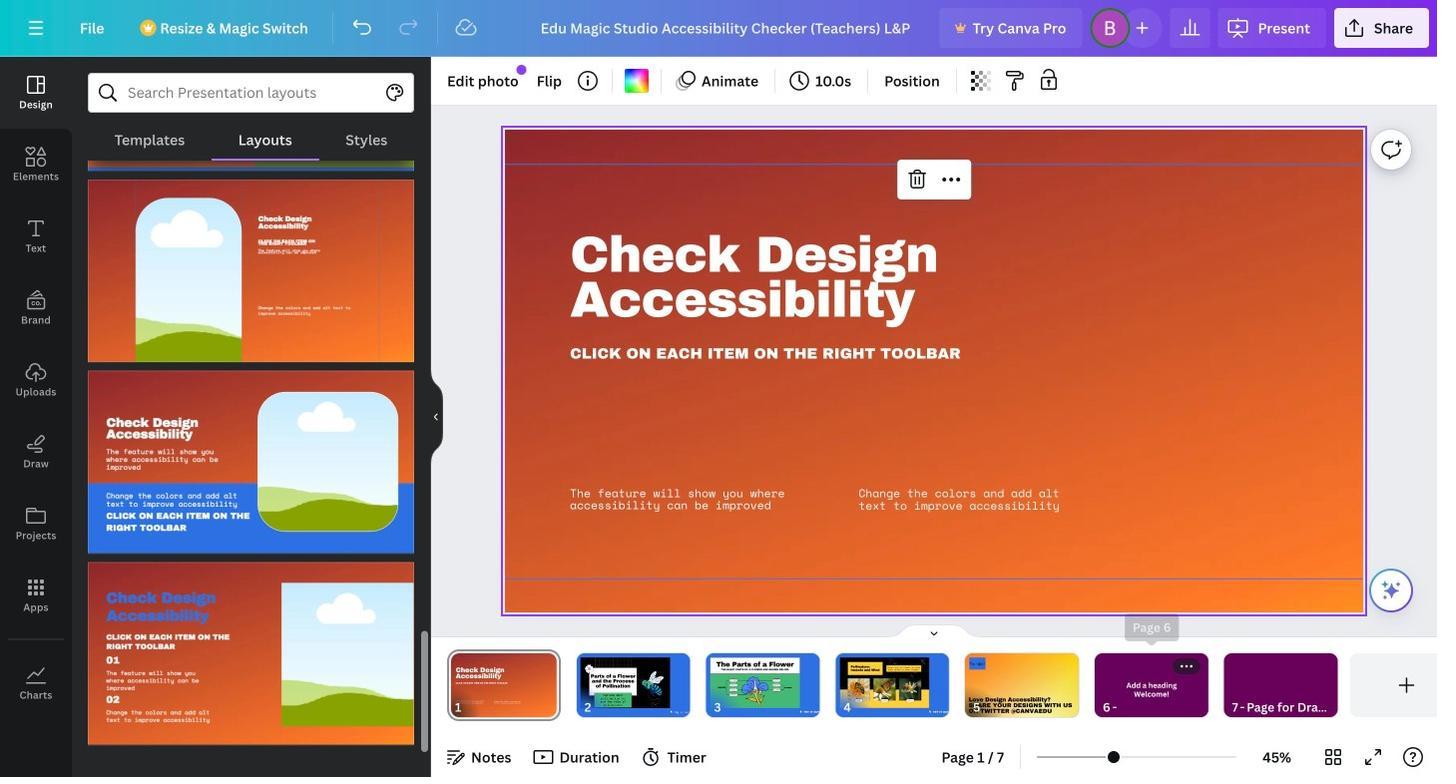Task type: describe. For each thing, give the bounding box(es) containing it.
Search Presentation layouts search field
[[128, 74, 374, 112]]

hide pages image
[[886, 624, 982, 640]]

hide image
[[430, 369, 443, 465]]



Task type: vqa. For each thing, say whether or not it's contained in the screenshot.
BY inside the Composition Book Presentation Presentation By Canva Creative Studio
no



Task type: locate. For each thing, give the bounding box(es) containing it.
main menu bar
[[0, 0, 1437, 57]]

canva assistant image
[[1379, 579, 1403, 603]]

Page title text field
[[470, 698, 478, 718]]

no colour image
[[625, 69, 649, 93]]

side panel tab list
[[0, 57, 72, 720]]

Design title text field
[[525, 8, 932, 48]]

page 1 image
[[447, 654, 561, 718]]



